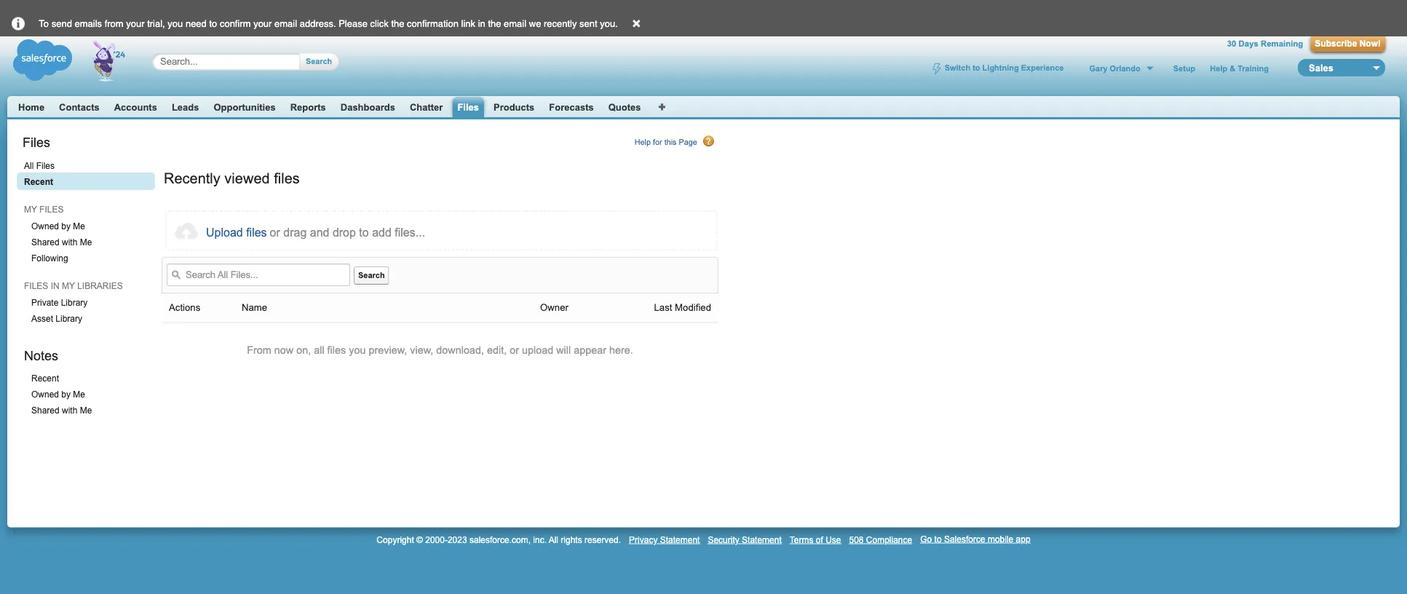 Task type: describe. For each thing, give the bounding box(es) containing it.
1 owned by me link from the top
[[24, 217, 155, 234]]

download,
[[436, 344, 484, 356]]

drag
[[283, 226, 307, 239]]

help for help for this page
[[635, 138, 651, 147]]

mobile
[[988, 534, 1014, 544]]

or drag and drop to add files...
[[270, 226, 425, 239]]

owned inside the recent owned by me shared with me
[[31, 389, 59, 399]]

actions
[[169, 302, 200, 313]]

0 vertical spatial files
[[274, 170, 300, 186]]

upload
[[522, 344, 553, 356]]

send
[[51, 18, 72, 29]]

terms of use link
[[790, 535, 841, 544]]

my inside the my files owned by me shared with me following
[[24, 205, 37, 214]]

privacy
[[629, 535, 658, 544]]

1 horizontal spatial all
[[549, 535, 558, 544]]

to send emails from your trial, you need to confirm your email address. please click the confirmation link in the email we recently sent you.
[[39, 18, 618, 29]]

security statement
[[708, 535, 782, 544]]

switch
[[945, 64, 971, 73]]

files link
[[458, 102, 479, 113]]

help for help & training
[[1210, 64, 1228, 73]]

name
[[242, 302, 267, 313]]

on,
[[296, 344, 311, 356]]

owner
[[540, 302, 569, 313]]

trial,
[[147, 18, 165, 29]]

2023
[[448, 535, 467, 544]]

to
[[39, 18, 49, 29]]

help for this page link
[[635, 135, 715, 147]]

accounts
[[114, 102, 157, 112]]

Search... text field
[[160, 56, 285, 67]]

©
[[417, 535, 423, 544]]

emails
[[75, 18, 102, 29]]

all inside all files recent
[[24, 161, 34, 171]]

terms
[[790, 535, 814, 544]]

gary
[[1090, 64, 1108, 73]]

1 shared with me link from the top
[[24, 233, 155, 250]]

to right need
[[209, 18, 217, 29]]

1 horizontal spatial files
[[327, 344, 346, 356]]

in
[[51, 281, 59, 291]]

setup
[[1173, 64, 1196, 73]]

use
[[826, 535, 841, 544]]

2 shared with me link from the top
[[24, 401, 155, 419]]

508 compliance link
[[849, 535, 912, 544]]

appear
[[574, 344, 607, 356]]

forecasts
[[549, 102, 594, 112]]

help & training
[[1210, 64, 1269, 73]]

leads
[[172, 102, 199, 112]]

my files link
[[17, 200, 155, 218]]

add
[[372, 226, 392, 239]]

following link
[[24, 249, 155, 266]]

files inside the my files owned by me shared with me following
[[39, 205, 64, 214]]

in
[[478, 18, 485, 29]]

this
[[664, 138, 677, 147]]

reserved.
[[585, 535, 621, 544]]

quotes link
[[608, 102, 641, 112]]

1 the from the left
[[391, 18, 404, 29]]

address.
[[300, 18, 336, 29]]

0 vertical spatial files
[[458, 102, 479, 112]]

all tabs image
[[658, 102, 667, 110]]

1 vertical spatial library
[[56, 314, 82, 324]]

recently viewed files
[[164, 170, 300, 186]]

reports
[[290, 102, 326, 112]]

2 email from the left
[[504, 18, 527, 29]]

switch to lightning experience link
[[932, 63, 1064, 75]]

recently
[[544, 18, 577, 29]]

2 the from the left
[[488, 18, 501, 29]]

now
[[274, 344, 294, 356]]

libraries
[[77, 281, 123, 291]]

sent
[[580, 18, 598, 29]]

drop
[[333, 226, 356, 239]]

0 horizontal spatial you
[[168, 18, 183, 29]]

asset library link
[[24, 309, 155, 327]]

help & training link
[[1210, 64, 1269, 73]]

last modified
[[654, 302, 711, 313]]

days
[[1239, 39, 1259, 48]]

files in my libraries link
[[17, 277, 155, 294]]

orlando
[[1110, 64, 1141, 73]]

help for this page (new window) image
[[703, 135, 715, 147]]

notes
[[24, 348, 58, 363]]

salesforce
[[944, 534, 986, 544]]

sales
[[1309, 62, 1334, 73]]

modified
[[675, 302, 711, 313]]

search
[[358, 271, 385, 280]]

&
[[1230, 64, 1236, 73]]

from
[[105, 18, 124, 29]]

and
[[310, 226, 329, 239]]

contacts link
[[59, 102, 100, 112]]

by inside the recent owned by me shared with me
[[61, 389, 71, 399]]

1 vertical spatial or
[[510, 344, 519, 356]]

privacy statement link
[[629, 535, 700, 544]]

opportunities link
[[214, 102, 276, 112]]

my files owned by me shared with me following
[[24, 205, 92, 263]]

to left add
[[359, 226, 369, 239]]

go to salesforce mobile app
[[920, 534, 1031, 544]]

owned inside the my files owned by me shared with me following
[[31, 221, 59, 231]]

asset
[[31, 314, 53, 324]]

30
[[1227, 39, 1237, 48]]

copyright © 2000-2023 salesforce.com, inc. all rights reserved.
[[377, 535, 621, 544]]

page
[[679, 138, 697, 147]]

leads link
[[172, 102, 199, 112]]

security
[[708, 535, 740, 544]]

private
[[31, 298, 59, 308]]



Task type: locate. For each thing, give the bounding box(es) containing it.
recent link
[[17, 172, 155, 190], [24, 369, 155, 387]]

salesforce.com image
[[9, 36, 137, 84]]

1 vertical spatial my
[[62, 281, 75, 291]]

1 vertical spatial shared with me link
[[24, 401, 155, 419]]

my
[[24, 205, 37, 214], [62, 281, 75, 291]]

to
[[209, 18, 217, 29], [973, 64, 980, 73], [359, 226, 369, 239], [935, 534, 942, 544]]

statement for security statement
[[742, 535, 782, 544]]

owned by me link up following link on the top left of page
[[24, 217, 155, 234]]

please
[[339, 18, 368, 29]]

1 horizontal spatial your
[[253, 18, 272, 29]]

files...
[[395, 226, 425, 239]]

you.
[[600, 18, 618, 29]]

click
[[370, 18, 389, 29]]

owned up following
[[31, 221, 59, 231]]

we
[[529, 18, 541, 29]]

salesforce.com,
[[470, 535, 531, 544]]

library down private library link
[[56, 314, 82, 324]]

0 vertical spatial by
[[61, 221, 71, 231]]

1 vertical spatial recent link
[[24, 369, 155, 387]]

1 vertical spatial files
[[327, 344, 346, 356]]

0 vertical spatial owned by me link
[[24, 217, 155, 234]]

1 vertical spatial files
[[24, 281, 48, 291]]

your right confirm
[[253, 18, 272, 29]]

None button
[[1311, 36, 1386, 52], [300, 53, 332, 70], [206, 221, 267, 244], [1311, 36, 1386, 52], [300, 53, 332, 70], [206, 221, 267, 244]]

files inside all files recent
[[36, 161, 55, 171]]

statement right security
[[742, 535, 782, 544]]

last
[[654, 302, 672, 313]]

0 vertical spatial help
[[1210, 64, 1228, 73]]

1 horizontal spatial my
[[62, 281, 75, 291]]

shared up following
[[31, 237, 59, 247]]

here.
[[609, 344, 633, 356]]

1 owned from the top
[[31, 221, 59, 231]]

1 horizontal spatial or
[[510, 344, 519, 356]]

remaining
[[1261, 39, 1304, 48]]

1 with from the top
[[62, 237, 77, 247]]

files right viewed
[[274, 170, 300, 186]]

switch to lightning experience
[[945, 64, 1064, 73]]

lightning
[[983, 64, 1019, 73]]

with inside the recent owned by me shared with me
[[62, 405, 77, 415]]

my right in
[[62, 281, 75, 291]]

products link
[[494, 102, 535, 112]]

to right switch
[[973, 64, 980, 73]]

all files recent
[[24, 161, 55, 187]]

None search field
[[137, 36, 349, 87]]

help inside help & training link
[[1210, 64, 1228, 73]]

0 vertical spatial all
[[24, 161, 34, 171]]

1 vertical spatial you
[[349, 344, 366, 356]]

go
[[920, 534, 932, 544]]

508 compliance
[[849, 535, 912, 544]]

0 vertical spatial my
[[24, 205, 37, 214]]

all
[[314, 344, 324, 356]]

2 statement from the left
[[742, 535, 782, 544]]

1 horizontal spatial the
[[488, 18, 501, 29]]

owned down notes
[[31, 389, 59, 399]]

my inside files in my libraries private library asset library
[[62, 281, 75, 291]]

your left trial,
[[126, 18, 145, 29]]

recent down notes
[[31, 373, 59, 383]]

files up all files recent
[[23, 135, 50, 150]]

you right trial,
[[168, 18, 183, 29]]

home
[[18, 102, 44, 112]]

Search All Files... text field
[[167, 263, 350, 286]]

the right in
[[488, 18, 501, 29]]

1 by from the top
[[61, 221, 71, 231]]

preview,
[[369, 344, 407, 356]]

training
[[1238, 64, 1269, 73]]

files inside files in my libraries private library asset library
[[24, 281, 48, 291]]

1 your from the left
[[126, 18, 145, 29]]

1 vertical spatial recent
[[31, 373, 59, 383]]

chatter
[[410, 102, 443, 112]]

recent down all files link
[[24, 177, 53, 187]]

0 horizontal spatial files
[[274, 170, 300, 186]]

you
[[168, 18, 183, 29], [349, 344, 366, 356]]

viewed
[[225, 170, 270, 186]]

or right the "edit,"
[[510, 344, 519, 356]]

statement
[[660, 535, 700, 544], [742, 535, 782, 544]]

or left drag
[[270, 226, 280, 239]]

or
[[270, 226, 280, 239], [510, 344, 519, 356]]

0 vertical spatial recent
[[24, 177, 53, 187]]

0 horizontal spatial help
[[635, 138, 651, 147]]

1 vertical spatial with
[[62, 405, 77, 415]]

owned by me link down notes
[[24, 385, 155, 403]]

2 with from the top
[[62, 405, 77, 415]]

1 vertical spatial owned by me link
[[24, 385, 155, 403]]

library
[[61, 298, 88, 308], [56, 314, 82, 324]]

1 email from the left
[[275, 18, 297, 29]]

help left &
[[1210, 64, 1228, 73]]

with
[[62, 237, 77, 247], [62, 405, 77, 415]]

recent link down notes
[[24, 369, 155, 387]]

2 owned by me link from the top
[[24, 385, 155, 403]]

confirm
[[220, 18, 251, 29]]

0 horizontal spatial my
[[24, 205, 37, 214]]

files up my files link
[[36, 161, 55, 171]]

0 horizontal spatial email
[[275, 18, 297, 29]]

gary orlando
[[1090, 64, 1141, 73]]

quotes
[[608, 102, 641, 112]]

view,
[[410, 344, 433, 356]]

1 vertical spatial all
[[549, 535, 558, 544]]

contacts
[[59, 102, 100, 112]]

privacy statement
[[629, 535, 700, 544]]

508
[[849, 535, 864, 544]]

files
[[39, 205, 64, 214], [24, 281, 48, 291]]

0 vertical spatial shared
[[31, 237, 59, 247]]

1 horizontal spatial email
[[504, 18, 527, 29]]

link
[[461, 18, 475, 29]]

2 shared from the top
[[31, 405, 59, 415]]

recent inside all files recent
[[24, 177, 53, 187]]

files right chatter on the left
[[458, 102, 479, 112]]

0 horizontal spatial all
[[24, 161, 34, 171]]

recent owned by me shared with me
[[31, 373, 92, 415]]

0 vertical spatial recent link
[[17, 172, 155, 190]]

2 vertical spatial files
[[36, 161, 55, 171]]

30 days remaining
[[1227, 39, 1304, 48]]

of
[[816, 535, 823, 544]]

close image
[[620, 7, 653, 29]]

help
[[1210, 64, 1228, 73], [635, 138, 651, 147]]

1 shared from the top
[[31, 237, 59, 247]]

reports link
[[290, 102, 326, 112]]

recent link up my files link
[[17, 172, 155, 190]]

0 horizontal spatial or
[[270, 226, 280, 239]]

2 owned from the top
[[31, 389, 59, 399]]

info image
[[0, 5, 36, 31]]

0 vertical spatial or
[[270, 226, 280, 239]]

email left we
[[504, 18, 527, 29]]

1 vertical spatial files
[[23, 135, 50, 150]]

all right "inc."
[[549, 535, 558, 544]]

the right the click
[[391, 18, 404, 29]]

will
[[556, 344, 571, 356]]

files up private
[[24, 281, 48, 291]]

help inside help for this page link
[[635, 138, 651, 147]]

inc.
[[533, 535, 547, 544]]

terms of use
[[790, 535, 841, 544]]

shared
[[31, 237, 59, 247], [31, 405, 59, 415]]

1 horizontal spatial statement
[[742, 535, 782, 544]]

me
[[73, 221, 85, 231], [80, 237, 92, 247], [73, 389, 85, 399], [80, 405, 92, 415]]

dashboards
[[341, 102, 395, 112]]

shared inside the recent owned by me shared with me
[[31, 405, 59, 415]]

files down all files recent
[[39, 205, 64, 214]]

0 horizontal spatial the
[[391, 18, 404, 29]]

shared with me link
[[24, 233, 155, 250], [24, 401, 155, 419]]

you left preview,
[[349, 344, 366, 356]]

to right the go
[[935, 534, 942, 544]]

email left address.
[[275, 18, 297, 29]]

0 horizontal spatial your
[[126, 18, 145, 29]]

1 horizontal spatial you
[[349, 344, 366, 356]]

help left for
[[635, 138, 651, 147]]

0 vertical spatial files
[[39, 205, 64, 214]]

library down files in my libraries link
[[61, 298, 88, 308]]

copyright
[[377, 535, 414, 544]]

rights
[[561, 535, 582, 544]]

owned
[[31, 221, 59, 231], [31, 389, 59, 399]]

go to salesforce mobile app link
[[920, 534, 1031, 544]]

1 vertical spatial shared
[[31, 405, 59, 415]]

confirmation
[[407, 18, 459, 29]]

0 horizontal spatial statement
[[660, 535, 700, 544]]

security statement link
[[708, 535, 782, 544]]

0 vertical spatial with
[[62, 237, 77, 247]]

1 vertical spatial help
[[635, 138, 651, 147]]

2000-
[[425, 535, 448, 544]]

statement right privacy
[[660, 535, 700, 544]]

2 your from the left
[[253, 18, 272, 29]]

shared inside the my files owned by me shared with me following
[[31, 237, 59, 247]]

files right all
[[327, 344, 346, 356]]

2 by from the top
[[61, 389, 71, 399]]

home link
[[18, 102, 44, 112]]

with inside the my files owned by me shared with me following
[[62, 237, 77, 247]]

all down home link
[[24, 161, 34, 171]]

from now on, all files you preview, view, download, edit, or upload will appear here.
[[247, 344, 633, 356]]

0 vertical spatial library
[[61, 298, 88, 308]]

products
[[494, 102, 535, 112]]

1 vertical spatial by
[[61, 389, 71, 399]]

statement for privacy statement
[[660, 535, 700, 544]]

0 vertical spatial you
[[168, 18, 183, 29]]

for
[[653, 138, 662, 147]]

recent inside the recent owned by me shared with me
[[31, 373, 59, 383]]

by inside the my files owned by me shared with me following
[[61, 221, 71, 231]]

edit,
[[487, 344, 507, 356]]

private library link
[[24, 293, 155, 311]]

1 statement from the left
[[660, 535, 700, 544]]

all
[[24, 161, 34, 171], [549, 535, 558, 544]]

shared down notes
[[31, 405, 59, 415]]

1 horizontal spatial help
[[1210, 64, 1228, 73]]

0 vertical spatial shared with me link
[[24, 233, 155, 250]]

30 days remaining link
[[1227, 39, 1304, 48]]

my down all files recent
[[24, 205, 37, 214]]

accounts link
[[114, 102, 157, 112]]

1 vertical spatial owned
[[31, 389, 59, 399]]

0 vertical spatial owned
[[31, 221, 59, 231]]



Task type: vqa. For each thing, say whether or not it's contained in the screenshot.
'Notes'
yes



